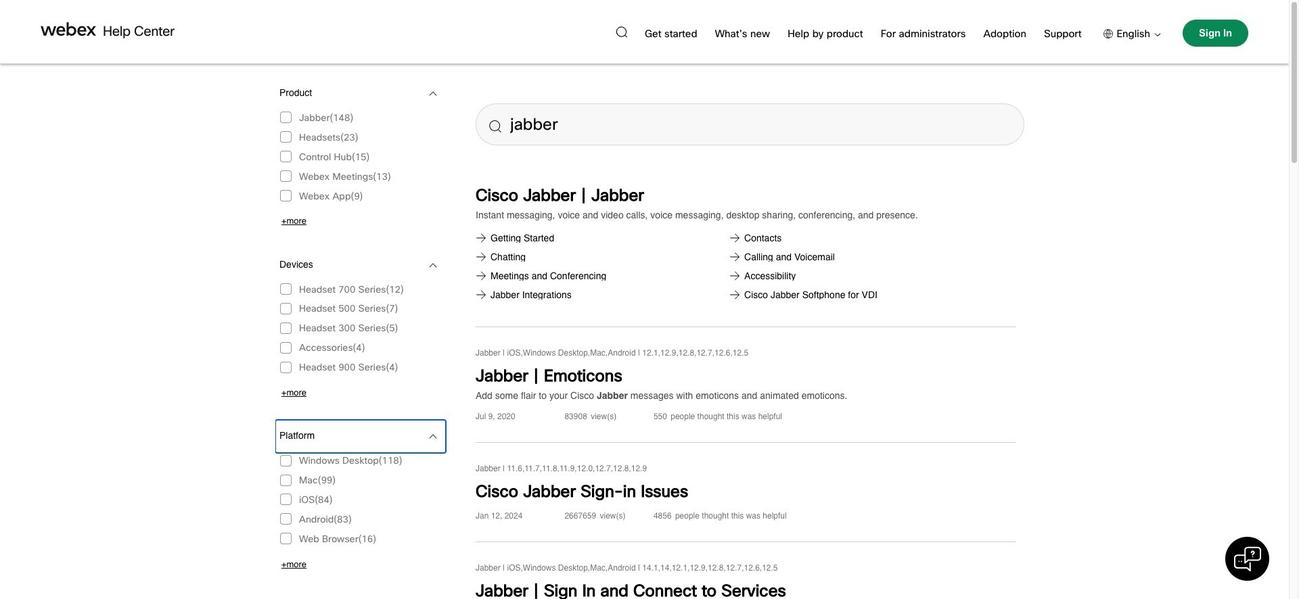 Task type: describe. For each thing, give the bounding box(es) containing it.
1 arrow down image from the top
[[429, 85, 438, 102]]

0 horizontal spatial search icon image
[[489, 120, 502, 133]]

total results 203 element
[[476, 166, 1017, 600]]

2 arrow down image from the top
[[429, 257, 438, 274]]

3 arrow down image from the top
[[429, 429, 438, 446]]

arrow image
[[1151, 33, 1162, 36]]



Task type: locate. For each thing, give the bounding box(es) containing it.
2 vertical spatial arrow down image
[[429, 429, 438, 446]]

0 vertical spatial search icon image
[[616, 26, 627, 38]]

webex logo image
[[41, 22, 96, 36]]

0 vertical spatial arrow down image
[[429, 85, 438, 102]]

search icon image
[[616, 26, 627, 38], [489, 120, 502, 133]]

1 vertical spatial arrow down image
[[429, 257, 438, 274]]

arrow down image
[[429, 85, 438, 102], [429, 257, 438, 274], [429, 429, 438, 446]]

chat help image
[[1235, 546, 1262, 573]]

1 horizontal spatial search icon image
[[616, 26, 627, 38]]

1 vertical spatial search icon image
[[489, 120, 502, 133]]

search-input field
[[476, 104, 1025, 146]]



